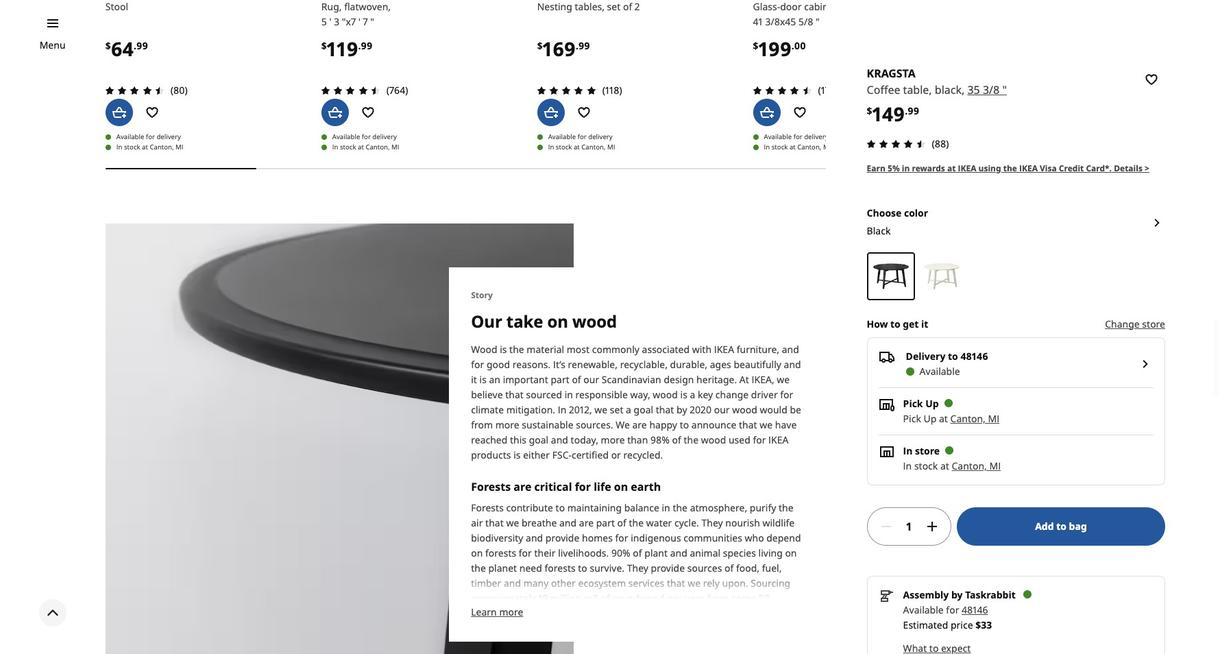 Task type: vqa. For each thing, say whether or not it's contained in the screenshot.
" within the Rug, flatwoven, 5 ' 3 "x7 ' 7 "
yes



Task type: locate. For each thing, give the bounding box(es) containing it.
3 delivery from the left
[[588, 133, 613, 141]]

sources.
[[576, 418, 613, 431]]

to inside button
[[1057, 519, 1067, 532]]

$ inside $ 199 . 00
[[753, 39, 759, 52]]

99 inside $ 64 . 99
[[136, 39, 148, 52]]

bag
[[1069, 519, 1087, 532]]

rewards
[[912, 162, 945, 174]]

material
[[527, 343, 564, 356]]

planet
[[488, 562, 517, 575]]

announce
[[692, 418, 737, 431]]

store up in stock at canton, mi group
[[915, 444, 940, 457]]

0 vertical spatial are
[[632, 418, 647, 431]]

" right 5/8 on the top right of the page
[[816, 15, 820, 28]]

" inside 'glass-door cabinet, 41 3/8x45 5/8 "'
[[816, 15, 820, 28]]

available for 119
[[332, 133, 360, 141]]

ensure
[[471, 652, 502, 654]]

. down rug, flatwoven, 5 ' 3 "x7 ' 7 "
[[358, 39, 361, 52]]

wood down responsibility
[[606, 637, 631, 650]]

0 vertical spatial it
[[921, 317, 928, 330]]

delivery to 48146
[[906, 349, 988, 362]]

needs
[[543, 652, 570, 654]]

it inside wood is the material most commonly associated with ikea furniture, and for good reasons. it's renewable, recyclable, durable, ages beautifully and it is an important part of our scandinavian design heritage. at ikea, we believe that sourced in responsible way, wood is a key change driver for climate mitigation. in 2012, we set a goal that by 2020 our wood would be from more sustainable sources. we are happy to announce that we have reached this goal and today, more than 98% of the wood used for ikea products is either fsc-certified or recycled.
[[471, 373, 477, 386]]

1 vertical spatial timber
[[471, 622, 501, 635]]

it's
[[553, 358, 566, 371]]

rug,
[[321, 0, 342, 13]]

have
[[775, 418, 797, 431]]

and right beautifully on the bottom of the page
[[784, 358, 801, 371]]

in up water on the right bottom of page
[[662, 501, 670, 515]]

. for 199
[[792, 39, 794, 52]]

part inside forests are critical for life on earth forests contribute to maintaining balance in the atmosphere, purify the air that we breathe and are part of the water cycle. they nourish wildlife biodiversity and provide homes for indigenous communities who depend on forests for their livelihoods. 90% of plant and animal species living on the planet need forests to survive. they provide sources of food, fuel, timber and many other ecosystem services that we rely upon. sourcing approximately 19 million m3 of roundwood per year from some 50 countries, ikea has a significant impact on the world's forests and the timber industry and a huge responsibility to positively influence how wood is sourced. responsible wood sourcing and forest management ensure that the needs of people dependent on forests are
[[596, 517, 615, 530]]

in down the review: 4.7 out of 5 stars. total reviews: 80 image
[[116, 143, 122, 152]]

in stock at canton, mi for 119
[[332, 143, 399, 152]]

roundwood
[[612, 592, 665, 605]]

more up this
[[495, 418, 519, 431]]

50
[[759, 592, 770, 605]]

' right 5
[[329, 15, 332, 28]]

in down the review: 4.6 out of 5 stars. total reviews: 171 image
[[764, 143, 770, 152]]

1 vertical spatial goal
[[529, 433, 549, 446]]

the left the planet
[[471, 562, 486, 575]]

fsc-
[[552, 448, 572, 461]]

forests up air
[[471, 501, 504, 515]]

choose
[[867, 206, 902, 219]]

canton, up in stock at canton, mi group
[[951, 412, 986, 425]]

the right using
[[1003, 162, 1017, 174]]

0 vertical spatial timber
[[471, 577, 501, 590]]

0 vertical spatial they
[[702, 517, 723, 530]]

99 down the 7
[[361, 39, 373, 52]]

goal up either
[[529, 433, 549, 446]]

available for 48146 estimated price $33
[[903, 603, 992, 631]]

sources
[[687, 562, 722, 575]]

0 vertical spatial store
[[1142, 317, 1165, 330]]

are down maintaining
[[579, 517, 594, 530]]

most
[[567, 343, 590, 356]]

nesting tables, set of 2
[[537, 0, 640, 13]]

for inside available for 48146 estimated price $33
[[946, 603, 959, 616]]

$ inside $ 169 . 99
[[537, 39, 543, 52]]

in stock at canton, mi down in store
[[903, 459, 1001, 472]]

per
[[667, 592, 682, 605]]

it
[[921, 317, 928, 330], [471, 373, 477, 386]]

1 horizontal spatial part
[[596, 517, 615, 530]]

1 horizontal spatial '
[[358, 15, 361, 28]]

1 vertical spatial set
[[610, 403, 624, 416]]

. inside $ 169 . 99
[[576, 39, 579, 52]]

1 vertical spatial part
[[596, 517, 615, 530]]

biodiversity
[[471, 532, 523, 545]]

1 horizontal spatial goal
[[634, 403, 653, 416]]

1 vertical spatial store
[[915, 444, 940, 457]]

0 horizontal spatial kragsta coffee table, black, 35 3/8 " image
[[105, 223, 574, 654]]

earn
[[867, 162, 886, 174]]

1 horizontal spatial provide
[[651, 562, 685, 575]]

up for pick up
[[926, 397, 939, 410]]

canton, for 119
[[366, 143, 390, 152]]

the down the announce
[[684, 433, 699, 446]]

and down breathe
[[526, 532, 543, 545]]

1 horizontal spatial from
[[707, 592, 729, 605]]

we
[[777, 373, 790, 386], [595, 403, 608, 416], [760, 418, 773, 431], [506, 517, 519, 530], [688, 577, 701, 590]]

wildlife
[[763, 517, 795, 530]]

" inside kragsta coffee table, black, 35 3/8 "
[[1003, 82, 1007, 97]]

2 vertical spatial more
[[499, 605, 523, 619]]

. for 169
[[576, 39, 579, 52]]

in down review: 4.8 out of 5 stars. total reviews: 118 image on the top left of page
[[548, 143, 554, 152]]

$ for 169
[[537, 39, 543, 52]]

is up ensure
[[499, 637, 506, 650]]

mi for 169
[[607, 143, 615, 152]]

important
[[503, 373, 548, 386]]

stock for 119
[[340, 143, 356, 152]]

livelihoods.
[[558, 547, 609, 560]]

1 forests from the top
[[471, 480, 511, 495]]

0 horizontal spatial '
[[329, 15, 332, 28]]

in stock at canton, mi down the review: 4.6 out of 5 stars. total reviews: 171 image
[[764, 143, 831, 152]]

glass-
[[753, 0, 780, 13]]

0 vertical spatial goal
[[634, 403, 653, 416]]

that up biodiversity
[[485, 517, 504, 530]]

2 delivery from the left
[[373, 133, 397, 141]]

of right 98%
[[672, 433, 681, 446]]

assembly by taskrabbit
[[903, 588, 1016, 601]]

0 vertical spatial our
[[584, 373, 599, 386]]

available down the review: 4.6 out of 5 stars. total reviews: 171 image
[[764, 133, 792, 141]]

set
[[607, 0, 621, 13], [610, 403, 624, 416]]

visa
[[1040, 162, 1057, 174]]

available for delivery for 199
[[764, 133, 829, 141]]

$ 119 . 99
[[321, 36, 373, 62]]

$ 199 . 00
[[753, 36, 806, 62]]

$ for 119
[[321, 39, 327, 52]]

provide up "their"
[[546, 532, 580, 545]]

kragsta coffee table, black, 35 3/8 " image
[[105, 223, 574, 654], [872, 258, 909, 295]]

in stock at canton, mi for 169
[[548, 143, 615, 152]]

get
[[903, 317, 919, 330]]

scandinavian
[[602, 373, 661, 386]]

driver
[[751, 388, 778, 401]]

1 vertical spatial from
[[707, 592, 729, 605]]

more
[[495, 418, 519, 431], [601, 433, 625, 446], [499, 605, 523, 619]]

credit
[[1059, 162, 1084, 174]]

4 delivery from the left
[[804, 133, 829, 141]]

0 horizontal spatial goal
[[529, 433, 549, 446]]

48146 inside available for 48146 estimated price $33
[[962, 603, 988, 616]]

at down review: 4.8 out of 5 stars. total reviews: 118 image on the top left of page
[[574, 143, 580, 152]]

$ inside $ 64 . 99
[[105, 39, 111, 52]]

2 pick from the top
[[903, 412, 921, 425]]

are up "contribute"
[[514, 480, 532, 495]]

of right m3
[[601, 592, 610, 605]]

canton, for 64
[[150, 143, 174, 152]]

our up the announce
[[714, 403, 730, 416]]

0 horizontal spatial in
[[565, 388, 573, 401]]

1 horizontal spatial our
[[714, 403, 730, 416]]

in inside wood is the material most commonly associated with ikea furniture, and for good reasons. it's renewable, recyclable, durable, ages beautifully and it is an important part of our scandinavian design heritage. at ikea, we believe that sourced in responsible way, wood is a key change driver for climate mitigation. in 2012, we set a goal that by 2020 our wood would be from more sustainable sources. we are happy to announce that we have reached this goal and today, more than 98% of the wood used for ikea products is either fsc-certified or recycled.
[[565, 388, 573, 401]]

1 horizontal spatial they
[[702, 517, 723, 530]]

scrollbar
[[105, 158, 826, 179]]

48146 button
[[962, 603, 988, 616]]

to right happy
[[680, 418, 689, 431]]

store inside change store button
[[1142, 317, 1165, 330]]

in inside forests are critical for life on earth forests contribute to maintaining balance in the atmosphere, purify the air that we breathe and are part of the water cycle. they nourish wildlife biodiversity and provide homes for indigenous communities who depend on forests for their livelihoods. 90% of plant and animal species living on the planet need forests to survive. they provide sources of food, fuel, timber and many other ecosystem services that we rely upon. sourcing approximately 19 million m3 of roundwood per year from some 50 countries, ikea has a significant impact on the world's forests and the timber industry and a huge responsibility to positively influence how wood is sourced. responsible wood sourcing and forest management ensure that the needs of people dependent on forests are
[[662, 501, 670, 515]]

0 vertical spatial canton, mi button
[[951, 412, 1000, 425]]

they up communities
[[702, 517, 723, 530]]

1 horizontal spatial are
[[579, 517, 594, 530]]

people
[[584, 652, 615, 654]]

delivery
[[906, 349, 946, 362]]

0 horizontal spatial it
[[471, 373, 477, 386]]

review: 4.3 out of 5 stars. total reviews: 88 image
[[863, 136, 929, 152]]

canton, for 199
[[797, 143, 822, 152]]

99 inside $ 119 . 99
[[361, 39, 373, 52]]

pick up at canton, mi group
[[903, 412, 1000, 425]]

in right 5%
[[902, 162, 910, 174]]

by inside wood is the material most commonly associated with ikea furniture, and for good reasons. it's renewable, recyclable, durable, ages beautifully and it is an important part of our scandinavian design heritage. at ikea, we believe that sourced in responsible way, wood is a key change driver for climate mitigation. in 2012, we set a goal that by 2020 our wood would be from more sustainable sources. we are happy to announce that we have reached this goal and today, more than 98% of the wood used for ikea products is either fsc-certified or recycled.
[[677, 403, 687, 416]]

to inside wood is the material most commonly associated with ikea furniture, and for good reasons. it's renewable, recyclable, durable, ages beautifully and it is an important part of our scandinavian design heritage. at ikea, we believe that sourced in responsible way, wood is a key change driver for climate mitigation. in 2012, we set a goal that by 2020 our wood would be from more sustainable sources. we are happy to announce that we have reached this goal and today, more than 98% of the wood used for ikea products is either fsc-certified or recycled.
[[680, 418, 689, 431]]

1 pick from the top
[[903, 397, 923, 410]]

1 timber from the top
[[471, 577, 501, 590]]

1 vertical spatial forests
[[471, 501, 504, 515]]

wood down the announce
[[701, 433, 726, 446]]

of up upon. on the bottom of the page
[[725, 562, 734, 575]]

learn more button
[[471, 605, 523, 620]]

$ down 41
[[753, 39, 759, 52]]

canton, mi button for pick up at
[[951, 412, 1000, 425]]

delivery for 199
[[804, 133, 829, 141]]

0 vertical spatial from
[[471, 418, 493, 431]]

breathe
[[522, 517, 557, 530]]

they up services on the right
[[627, 562, 648, 575]]

in stock at canton, mi down review: 4.8 out of 5 stars. total reviews: 118 image on the top left of page
[[548, 143, 615, 152]]

99
[[136, 39, 148, 52], [361, 39, 373, 52], [579, 39, 590, 52], [908, 104, 919, 117]]

store for change store
[[1142, 317, 1165, 330]]

table,
[[903, 82, 932, 97]]

the inside button
[[1003, 162, 1017, 174]]

99 down table,
[[908, 104, 919, 117]]

for down wood
[[471, 358, 484, 371]]

nourish
[[726, 517, 760, 530]]

1 delivery from the left
[[157, 133, 181, 141]]

0 vertical spatial part
[[551, 373, 570, 386]]

2 horizontal spatial are
[[632, 418, 647, 431]]

4 available for delivery from the left
[[764, 133, 829, 141]]

0 vertical spatial pick
[[903, 397, 923, 410]]

commonly
[[592, 343, 640, 356]]

1 horizontal spatial store
[[1142, 317, 1165, 330]]

stock
[[124, 143, 140, 152], [340, 143, 356, 152], [556, 143, 572, 152], [772, 143, 788, 152], [914, 459, 938, 472]]

is inside forests are critical for life on earth forests contribute to maintaining balance in the atmosphere, purify the air that we breathe and are part of the water cycle. they nourish wildlife biodiversity and provide homes for indigenous communities who depend on forests for their livelihoods. 90% of plant and animal species living on the planet need forests to survive. they provide sources of food, fuel, timber and many other ecosystem services that we rely upon. sourcing approximately 19 million m3 of roundwood per year from some 50 countries, ikea has a significant impact on the world's forests and the timber industry and a huge responsibility to positively influence how wood is sourced. responsible wood sourcing and forest management ensure that the needs of people dependent on forests are
[[499, 637, 506, 650]]

in
[[902, 162, 910, 174], [565, 388, 573, 401], [662, 501, 670, 515]]

1 vertical spatial pick
[[903, 412, 921, 425]]

delivery for 169
[[588, 133, 613, 141]]

in inside wood is the material most commonly associated with ikea furniture, and for good reasons. it's renewable, recyclable, durable, ages beautifully and it is an important part of our scandinavian design heritage. at ikea, we believe that sourced in responsible way, wood is a key change driver for climate mitigation. in 2012, we set a goal that by 2020 our wood would be from more sustainable sources. we are happy to announce that we have reached this goal and today, more than 98% of the wood used for ikea products is either fsc-certified or recycled.
[[558, 403, 567, 416]]

0 horizontal spatial they
[[627, 562, 648, 575]]

canton, down (764)
[[366, 143, 390, 152]]

for down the assembly by taskrabbit
[[946, 603, 959, 616]]

0 horizontal spatial are
[[514, 480, 532, 495]]

story
[[471, 289, 493, 301]]

for down review: 4.8 out of 5 stars. total reviews: 118 image on the top left of page
[[578, 133, 587, 141]]

1 horizontal spatial in
[[662, 501, 670, 515]]

1 vertical spatial up
[[924, 412, 937, 425]]

0 vertical spatial more
[[495, 418, 519, 431]]

2 horizontal spatial in
[[902, 162, 910, 174]]

available for 169
[[548, 133, 576, 141]]

$ for 199
[[753, 39, 759, 52]]

0 vertical spatial up
[[926, 397, 939, 410]]

tables,
[[575, 0, 605, 13]]

our
[[471, 310, 502, 332]]

0 horizontal spatial store
[[915, 444, 940, 457]]

we down responsible
[[595, 403, 608, 416]]

review: 4.8 out of 5 stars. total reviews: 118 image
[[533, 82, 600, 99]]

at right rewards
[[947, 162, 956, 174]]

99 inside $ 149 . 99
[[908, 104, 919, 117]]

0 vertical spatial 48146
[[961, 349, 988, 362]]

dependent
[[618, 652, 667, 654]]

either
[[523, 448, 550, 461]]

. for 119
[[358, 39, 361, 52]]

add
[[1035, 519, 1054, 532]]

Quantity input value text field
[[900, 507, 919, 545]]

change store
[[1105, 317, 1165, 330]]

review: 4.7 out of 5 stars. total reviews: 80 image
[[101, 82, 168, 99]]

canton,
[[150, 143, 174, 152], [366, 143, 390, 152], [582, 143, 606, 152], [797, 143, 822, 152], [951, 412, 986, 425], [952, 459, 987, 472]]

right image
[[1137, 356, 1154, 372]]

0 horizontal spatial part
[[551, 373, 570, 386]]

. down nesting tables, set of 2
[[576, 39, 579, 52]]

$ down stool
[[105, 39, 111, 52]]

key
[[698, 388, 713, 401]]

0 vertical spatial by
[[677, 403, 687, 416]]

from down rely
[[707, 592, 729, 605]]

it right "get"
[[921, 317, 928, 330]]

0 horizontal spatial "
[[370, 15, 374, 28]]

wood is the material most commonly associated with ikea furniture, and for good reasons. it's renewable, recyclable, durable, ages beautifully and it is an important part of our scandinavian design heritage. at ikea, we believe that sourced in responsible way, wood is a key change driver for climate mitigation. in 2012, we set a goal that by 2020 our wood would be from more sustainable sources. we are happy to announce that we have reached this goal and today, more than 98% of the wood used for ikea products is either fsc-certified or recycled.
[[471, 343, 801, 461]]

1 available for delivery from the left
[[116, 133, 181, 141]]

available for delivery down the review: 4.6 out of 5 stars. total reviews: 171 image
[[764, 133, 829, 141]]

2 forests from the top
[[471, 501, 504, 515]]

living
[[759, 547, 783, 560]]

'
[[329, 15, 332, 28], [358, 15, 361, 28]]

.
[[134, 39, 136, 52], [358, 39, 361, 52], [576, 39, 579, 52], [792, 39, 794, 52], [905, 104, 908, 117]]

of left 2 on the right of page
[[623, 0, 632, 13]]

that
[[505, 388, 524, 401], [656, 403, 674, 416], [739, 418, 757, 431], [485, 517, 504, 530], [667, 577, 685, 590], [505, 652, 523, 654]]

in stock at canton, mi down the review: 4.7 out of 5 stars. total reviews: 80 image
[[116, 143, 183, 152]]

available for 64
[[116, 133, 144, 141]]

responsible
[[576, 388, 628, 401]]

' left the 7
[[358, 15, 361, 28]]

0 vertical spatial forests
[[471, 480, 511, 495]]

the down balance
[[629, 517, 644, 530]]

$ down nesting
[[537, 39, 543, 52]]

on down biodiversity
[[471, 547, 483, 560]]

. down table,
[[905, 104, 908, 117]]

1 horizontal spatial kragsta coffee table, black, 35 3/8 " image
[[872, 258, 909, 295]]

sourcing
[[634, 637, 673, 650]]

in
[[116, 143, 122, 152], [332, 143, 338, 152], [548, 143, 554, 152], [764, 143, 770, 152], [558, 403, 567, 416], [903, 444, 913, 457], [903, 459, 912, 472]]

by left 2020
[[677, 403, 687, 416]]

2 vertical spatial are
[[579, 517, 594, 530]]

available up estimated on the bottom right of page
[[903, 603, 944, 616]]

1 horizontal spatial by
[[952, 588, 963, 601]]

35 3/8 " button
[[968, 82, 1007, 99]]

mi down (80)
[[176, 143, 183, 152]]

99 inside $ 169 . 99
[[579, 39, 590, 52]]

we up year
[[688, 577, 701, 590]]

industry
[[504, 622, 541, 635]]

0 horizontal spatial from
[[471, 418, 493, 431]]

0 horizontal spatial our
[[584, 373, 599, 386]]

than
[[627, 433, 648, 446]]

00
[[794, 39, 806, 52]]

goal down way,
[[634, 403, 653, 416]]

119
[[327, 36, 358, 62]]

available inside available for 48146 estimated price $33
[[903, 603, 944, 616]]

are inside wood is the material most commonly associated with ikea furniture, and for good reasons. it's renewable, recyclable, durable, ages beautifully and it is an important part of our scandinavian design heritage. at ikea, we believe that sourced in responsible way, wood is a key change driver for climate mitigation. in 2012, we set a goal that by 2020 our wood would be from more sustainable sources. we are happy to announce that we have reached this goal and today, more than 98% of the wood used for ikea products is either fsc-certified or recycled.
[[632, 418, 647, 431]]

1 horizontal spatial "
[[816, 15, 820, 28]]

0 vertical spatial in
[[902, 162, 910, 174]]

2 available for delivery from the left
[[332, 133, 397, 141]]

1 vertical spatial provide
[[651, 562, 685, 575]]

stock down the 'review: 4.7 out of 5 stars. total reviews: 764' image
[[340, 143, 356, 152]]

$ down 5
[[321, 39, 327, 52]]

renewable,
[[568, 358, 618, 371]]

canton, mi button down pick up at canton, mi
[[952, 459, 1001, 472]]

in left 2012,
[[558, 403, 567, 416]]

48146 for delivery to 48146
[[961, 349, 988, 362]]

1 vertical spatial in
[[565, 388, 573, 401]]

3 available for delivery from the left
[[548, 133, 613, 141]]

rug, flatwoven, 5 ' 3 "x7 ' 7 "
[[321, 0, 391, 28]]

1 vertical spatial more
[[601, 433, 625, 446]]

mi down (171)
[[823, 143, 831, 152]]

1 vertical spatial canton, mi button
[[952, 459, 1001, 472]]

sourced.
[[508, 637, 547, 650]]

1 vertical spatial 48146
[[962, 603, 988, 616]]

2 vertical spatial in
[[662, 501, 670, 515]]

2 ' from the left
[[358, 15, 361, 28]]

1 vertical spatial by
[[952, 588, 963, 601]]

store for in store
[[915, 444, 940, 457]]

stool
[[105, 0, 128, 13]]

stock for 199
[[772, 143, 788, 152]]

available for delivery down the 'review: 4.7 out of 5 stars. total reviews: 764' image
[[332, 133, 397, 141]]

. inside $ 119 . 99
[[358, 39, 361, 52]]

. inside $ 199 . 00
[[792, 39, 794, 52]]

that down important
[[505, 388, 524, 401]]

contribute
[[506, 501, 553, 515]]

64
[[111, 36, 134, 62]]

forests down "products"
[[471, 480, 511, 495]]

is up the good at left bottom
[[500, 343, 507, 356]]

0 horizontal spatial by
[[677, 403, 687, 416]]

0 horizontal spatial provide
[[546, 532, 580, 545]]

. inside $ 64 . 99
[[134, 39, 136, 52]]

forests down forest at the bottom right of page
[[684, 652, 714, 654]]

timber down the planet
[[471, 577, 501, 590]]

2 horizontal spatial "
[[1003, 82, 1007, 97]]

$ inside $ 119 . 99
[[321, 39, 327, 52]]

1 vertical spatial our
[[714, 403, 730, 416]]

1 vertical spatial it
[[471, 373, 477, 386]]

black
[[867, 224, 891, 237]]

menu
[[40, 38, 66, 51]]

mi for 119
[[391, 143, 399, 152]]



Task type: describe. For each thing, give the bounding box(es) containing it.
mi up in stock at canton, mi group
[[988, 412, 1000, 425]]

canton, down pick up at canton, mi group
[[952, 459, 987, 472]]

5%
[[888, 162, 900, 174]]

purify
[[750, 501, 776, 515]]

ikea up ages
[[714, 343, 734, 356]]

for left life
[[575, 480, 591, 495]]

on up material on the left bottom of the page
[[547, 310, 568, 332]]

(88) button
[[863, 135, 949, 152]]

available for delivery for 64
[[116, 133, 181, 141]]

199
[[759, 36, 792, 62]]

communities
[[684, 532, 742, 545]]

in stock at canton, mi for 199
[[764, 143, 831, 152]]

water
[[646, 517, 672, 530]]

way,
[[630, 388, 650, 401]]

associated
[[642, 343, 690, 356]]

at down the review: 4.6 out of 5 stars. total reviews: 171 image
[[790, 143, 796, 152]]

is down design
[[680, 388, 688, 401]]

many
[[524, 577, 549, 590]]

change store button
[[1105, 317, 1165, 332]]

we down would
[[760, 418, 773, 431]]

wood up ensure
[[471, 637, 496, 650]]

delivery for 119
[[373, 133, 397, 141]]

(118)
[[602, 84, 622, 97]]

canton, mi button for in stock at
[[952, 459, 1001, 472]]

details
[[1114, 162, 1143, 174]]

design
[[664, 373, 694, 386]]

in up in stock at canton, mi group
[[903, 444, 913, 457]]

nesting
[[537, 0, 572, 13]]

. inside $ 149 . 99
[[905, 104, 908, 117]]

pick up
[[903, 397, 939, 410]]

be
[[790, 403, 801, 416]]

1 vertical spatial are
[[514, 480, 532, 495]]

2
[[635, 0, 640, 13]]

90%
[[611, 547, 631, 560]]

5/8
[[799, 15, 813, 28]]

41
[[753, 15, 763, 28]]

sourced
[[526, 388, 562, 401]]

earn 5% in rewards at ikea using the ikea visa credit card*. details > button
[[867, 162, 1150, 175]]

balance
[[624, 501, 659, 515]]

air
[[471, 517, 483, 530]]

to down critical in the bottom left of the page
[[556, 501, 565, 515]]

that up used
[[739, 418, 757, 431]]

how to get it
[[867, 317, 928, 330]]

canton, for 169
[[582, 143, 606, 152]]

today,
[[571, 433, 598, 446]]

life
[[594, 480, 611, 495]]

48146 for available for 48146 estimated price $33
[[962, 603, 988, 616]]

critical
[[534, 480, 572, 495]]

other
[[551, 577, 576, 590]]

(171)
[[818, 84, 837, 97]]

that up per
[[667, 577, 685, 590]]

food,
[[736, 562, 760, 575]]

recyclable,
[[620, 358, 668, 371]]

stock for 64
[[124, 143, 140, 152]]

available down the delivery to 48146
[[920, 365, 960, 378]]

review: 4.7 out of 5 stars. total reviews: 764 image
[[317, 82, 384, 99]]

1 ' from the left
[[329, 15, 332, 28]]

is left an
[[480, 373, 487, 386]]

wood
[[471, 343, 497, 356]]

for right used
[[753, 433, 766, 446]]

in down in store
[[903, 459, 912, 472]]

card*.
[[1086, 162, 1112, 174]]

the down per
[[664, 607, 679, 620]]

on right life
[[614, 480, 628, 495]]

and right furniture, at the bottom right of the page
[[782, 343, 799, 356]]

reasons.
[[513, 358, 551, 371]]

7
[[363, 15, 368, 28]]

at down the 'review: 4.7 out of 5 stars. total reviews: 764' image
[[358, 143, 364, 152]]

the up how
[[769, 607, 783, 620]]

fuel,
[[762, 562, 782, 575]]

ikea inside forests are critical for life on earth forests contribute to maintaining balance in the atmosphere, purify the air that we breathe and are part of the water cycle. they nourish wildlife biodiversity and provide homes for indigenous communities who depend on forests for their livelihoods. 90% of plant and animal species living on the planet need forests to survive. they provide sources of food, fuel, timber and many other ecosystem services that we rely upon. sourcing approximately 19 million m3 of roundwood per year from some 50 countries, ikea has a significant impact on the world's forests and the timber industry and a huge responsibility to positively influence how wood is sourced. responsible wood sourcing and forest management ensure that the needs of people dependent on forests are
[[518, 607, 539, 620]]

ikea down have
[[769, 433, 789, 446]]

of down responsible
[[572, 652, 582, 654]]

0 vertical spatial set
[[607, 0, 621, 13]]

at inside button
[[947, 162, 956, 174]]

169
[[543, 36, 576, 62]]

mi down pick up at canton, mi group
[[990, 459, 1001, 472]]

the up wildlife
[[779, 501, 794, 515]]

products
[[471, 448, 511, 461]]

" for kragsta coffee table, black, 35 3/8 "
[[1003, 82, 1007, 97]]

a left 'huge' at the left
[[563, 622, 569, 635]]

and up fsc-
[[551, 433, 568, 446]]

ikea,
[[752, 373, 774, 386]]

for up need
[[519, 547, 532, 560]]

we right ikea,
[[777, 373, 790, 386]]

rely
[[703, 577, 720, 590]]

a up we
[[626, 403, 631, 416]]

$33
[[976, 618, 992, 631]]

1 horizontal spatial it
[[921, 317, 928, 330]]

ikea left using
[[958, 162, 977, 174]]

to right the delivery
[[948, 349, 958, 362]]

and down positively
[[675, 637, 693, 650]]

upon.
[[722, 577, 748, 590]]

at up in store
[[939, 412, 948, 425]]

and down 'has'
[[543, 622, 561, 635]]

at down pick up at canton, mi
[[941, 459, 949, 472]]

review: 4.6 out of 5 stars. total reviews: 171 image
[[749, 82, 816, 99]]

1 vertical spatial they
[[627, 562, 648, 575]]

in stock at canton, mi group
[[903, 459, 1001, 472]]

a right 'has'
[[559, 607, 565, 620]]

million
[[551, 592, 581, 605]]

services
[[629, 577, 665, 590]]

m3
[[584, 592, 598, 605]]

$ inside $ 149 . 99
[[867, 104, 872, 117]]

at down the review: 4.7 out of 5 stars. total reviews: 80 image
[[142, 143, 148, 152]]

for down the 'review: 4.7 out of 5 stars. total reviews: 764' image
[[362, 133, 371, 141]]

" inside rug, flatwoven, 5 ' 3 "x7 ' 7 "
[[370, 15, 374, 28]]

pick for pick up
[[903, 397, 923, 410]]

kragsta coffee table, white, 35 3/8 " image
[[923, 258, 960, 295]]

2 timber from the top
[[471, 622, 501, 635]]

ages
[[710, 358, 731, 371]]

98%
[[651, 433, 670, 446]]

of down renewable,
[[572, 373, 581, 386]]

maintaining
[[567, 501, 622, 515]]

in inside button
[[902, 162, 910, 174]]

99 for 119
[[361, 39, 373, 52]]

our take on wood
[[471, 310, 617, 332]]

to up sourcing
[[659, 622, 669, 635]]

set inside wood is the material most commonly associated with ikea furniture, and for good reasons. it's renewable, recyclable, durable, ages beautifully and it is an important part of our scandinavian design heritage. at ikea, we believe that sourced in responsible way, wood is a key change driver for climate mitigation. in 2012, we set a goal that by 2020 our wood would be from more sustainable sources. we are happy to announce that we have reached this goal and today, more than 98% of the wood used for ikea products is either fsc-certified or recycled.
[[610, 403, 624, 416]]

color
[[904, 206, 928, 219]]

how
[[760, 622, 779, 635]]

impact
[[616, 607, 647, 620]]

part inside wood is the material most commonly associated with ikea furniture, and for good reasons. it's renewable, recyclable, durable, ages beautifully and it is an important part of our scandinavian design heritage. at ikea, we believe that sourced in responsible way, wood is a key change driver for climate mitigation. in 2012, we set a goal that by 2020 our wood would be from more sustainable sources. we are happy to announce that we have reached this goal and today, more than 98% of the wood used for ikea products is either fsc-certified or recycled.
[[551, 373, 570, 386]]

forests are critical for life on earth forests contribute to maintaining balance in the atmosphere, purify the air that we breathe and are part of the water cycle. they nourish wildlife biodiversity and provide homes for indigenous communities who depend on forests for their livelihoods. 90% of plant and animal species living on the planet need forests to survive. they provide sources of food, fuel, timber and many other ecosystem services that we rely upon. sourcing approximately 19 million m3 of roundwood per year from some 50 countries, ikea has a significant impact on the world's forests and the timber industry and a huge responsibility to positively influence how wood is sourced. responsible wood sourcing and forest management ensure that the needs of people dependent on forests are
[[471, 480, 801, 654]]

heritage.
[[697, 373, 737, 386]]

stock down in store
[[914, 459, 938, 472]]

forests up the planet
[[485, 547, 516, 560]]

influence
[[716, 622, 758, 635]]

who
[[745, 532, 764, 545]]

glass-door cabinet, 41 3/8x45 5/8 "
[[753, 0, 840, 28]]

delivery for 64
[[157, 133, 181, 141]]

and down 50
[[749, 607, 766, 620]]

significant
[[567, 607, 614, 620]]

huge
[[571, 622, 594, 635]]

sourcing
[[751, 577, 791, 590]]

change
[[1105, 317, 1140, 330]]

black,
[[935, 82, 965, 97]]

certified
[[572, 448, 609, 461]]

99 for 169
[[579, 39, 590, 52]]

cabinet,
[[804, 0, 840, 13]]

pick for pick up at canton, mi
[[903, 412, 921, 425]]

$ 149 . 99
[[867, 101, 919, 127]]

$ for 64
[[105, 39, 111, 52]]

recycled.
[[624, 448, 663, 461]]

available for 199
[[764, 133, 792, 141]]

in store
[[903, 444, 940, 457]]

earth
[[631, 480, 661, 495]]

or
[[611, 448, 621, 461]]

on down depend
[[785, 547, 797, 560]]

more inside button
[[499, 605, 523, 619]]

"x7
[[342, 15, 356, 28]]

pick up at canton, mi
[[903, 412, 1000, 425]]

and up approximately
[[504, 577, 521, 590]]

a left key
[[690, 388, 695, 401]]

some
[[731, 592, 756, 605]]

stock for 169
[[556, 143, 572, 152]]

year
[[685, 592, 705, 605]]

on down roundwood
[[650, 607, 661, 620]]

of down balance
[[617, 517, 627, 530]]

that down sourced. at the bottom of page
[[505, 652, 523, 654]]

with
[[692, 343, 712, 356]]

assembly
[[903, 588, 949, 601]]

. for 64
[[134, 39, 136, 52]]

wood down design
[[653, 388, 678, 401]]

of right 90%
[[633, 547, 642, 560]]

" for glass-door cabinet, 41 3/8x45 5/8 "
[[816, 15, 820, 28]]

for down the review: 4.6 out of 5 stars. total reviews: 171 image
[[794, 133, 803, 141]]

on down sourcing
[[669, 652, 681, 654]]

99 for 64
[[136, 39, 148, 52]]

approximately
[[471, 592, 536, 605]]

is down this
[[514, 448, 521, 461]]

that up happy
[[656, 403, 674, 416]]

to left "get"
[[891, 317, 901, 330]]

responsibility
[[597, 622, 657, 635]]

for down the review: 4.7 out of 5 stars. total reviews: 80 image
[[146, 133, 155, 141]]

2020
[[690, 403, 712, 416]]

price
[[951, 618, 973, 631]]

available for delivery for 169
[[548, 133, 613, 141]]

mi for 64
[[176, 143, 183, 152]]

the down sourced. at the bottom of page
[[525, 652, 540, 654]]

and right breathe
[[559, 517, 577, 530]]

the up 'reasons.'
[[509, 343, 524, 356]]

in stock at canton, mi for 64
[[116, 143, 183, 152]]

(88)
[[932, 137, 949, 150]]

for up 90%
[[615, 532, 628, 545]]

in down the 'review: 4.7 out of 5 stars. total reviews: 764' image
[[332, 143, 338, 152]]

and right the plant
[[670, 547, 687, 560]]

forests up other
[[545, 562, 576, 575]]

>
[[1145, 162, 1150, 174]]

up for pick up at canton, mi
[[924, 412, 937, 425]]

wood up most
[[573, 310, 617, 332]]

we up biodiversity
[[506, 517, 519, 530]]

the up cycle.
[[673, 501, 688, 515]]

wood down change
[[732, 403, 757, 416]]

to down livelihoods.
[[578, 562, 587, 575]]

for up be
[[780, 388, 793, 401]]

mi for 199
[[823, 143, 831, 152]]

countries,
[[471, 607, 516, 620]]

forests up 'influence'
[[715, 607, 746, 620]]

0 vertical spatial provide
[[546, 532, 580, 545]]

from inside wood is the material most commonly associated with ikea furniture, and for good reasons. it's renewable, recyclable, durable, ages beautifully and it is an important part of our scandinavian design heritage. at ikea, we believe that sourced in responsible way, wood is a key change driver for climate mitigation. in 2012, we set a goal that by 2020 our wood would be from more sustainable sources. we are happy to announce that we have reached this goal and today, more than 98% of the wood used for ikea products is either fsc-certified or recycled.
[[471, 418, 493, 431]]

ikea left visa
[[1019, 162, 1038, 174]]

available for delivery for 119
[[332, 133, 397, 141]]

from inside forests are critical for life on earth forests contribute to maintaining balance in the atmosphere, purify the air that we breathe and are part of the water cycle. they nourish wildlife biodiversity and provide homes for indigenous communities who depend on forests for their livelihoods. 90% of plant and animal species living on the planet need forests to survive. they provide sources of food, fuel, timber and many other ecosystem services that we rely upon. sourcing approximately 19 million m3 of roundwood per year from some 50 countries, ikea has a significant impact on the world's forests and the timber industry and a huge responsibility to positively influence how wood is sourced. responsible wood sourcing and forest management ensure that the needs of people dependent on forests are
[[707, 592, 729, 605]]



